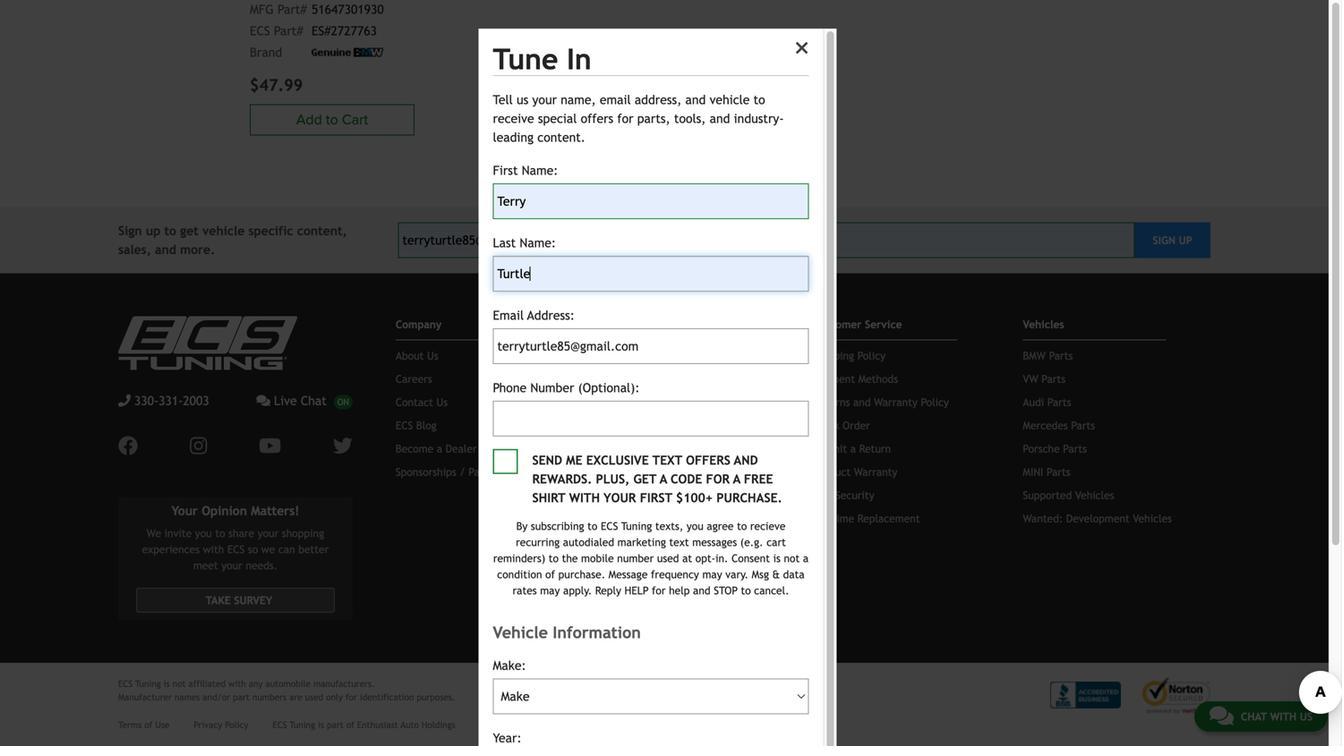 Task type: describe. For each thing, give the bounding box(es) containing it.
the
[[562, 553, 578, 565]]

names
[[175, 693, 200, 703]]

make:
[[493, 659, 526, 673]]

we invite you to share your shopping experiences with ecs so we can better meet your needs.
[[142, 528, 329, 572]]

for inside tell us your name, email address, and vehicle to receive special offers for parts, tools, and industry- leading content.
[[617, 112, 634, 126]]

0 vertical spatial /
[[640, 350, 645, 362]]

content.
[[538, 130, 586, 145]]

used inside "by subscribing to ecs tuning texts, you agree to recieve recurring autodialed marketing text messages (e.g. cart reminders) to the mobile number used at opt-in. consent is not a condition of purchase. message frequency may vary. msg & data rates may apply. reply help for help and stop to cancel."
[[657, 553, 679, 565]]

mfg part# 51647301930 ecs part# es#2727763 brand
[[250, 2, 384, 60]]

text inside send me exclusive text offers and rewards. plus, get a code for a free shirt with your first $100+ purchase.
[[653, 454, 683, 468]]

tune in dialog
[[0, 0, 1343, 747]]

bmw parts
[[1023, 350, 1073, 362]]

share
[[229, 528, 254, 540]]

rates
[[513, 585, 537, 597]]

returns
[[814, 396, 850, 409]]

agree
[[707, 520, 734, 533]]

$47.99
[[250, 76, 303, 95]]

returns and warranty policy link
[[814, 396, 949, 409]]

offers inside send me exclusive text offers and rewards. plus, get a code for a free shirt with your first $100+ purchase.
[[686, 454, 731, 468]]

take survey button
[[136, 589, 335, 614]]

0 horizontal spatial /
[[460, 466, 465, 479]]

leading
[[493, 130, 534, 145]]

purchase. inside send me exclusive text offers and rewards. plus, get a code for a free shirt with your first $100+ purchase.
[[717, 491, 783, 506]]

2 horizontal spatial policy
[[921, 396, 949, 409]]

with inside send me exclusive text offers and rewards. plus, get a code for a free shirt with your first $100+ purchase.
[[569, 491, 600, 506]]

your inside tell us your name, email address, and vehicle to receive special offers for parts, tools, and industry- leading content.
[[532, 93, 557, 107]]

1 vertical spatial warranty
[[854, 466, 898, 479]]

name: for first name:
[[522, 163, 558, 178]]

sponsorships / partnerships link
[[396, 466, 528, 479]]

porsche parts
[[1023, 443, 1087, 455]]

industry-
[[734, 112, 784, 126]]

phone
[[493, 381, 527, 395]]

1 vertical spatial may
[[540, 585, 560, 597]]

me
[[566, 454, 583, 468]]

and right tools,
[[710, 112, 730, 126]]

text inside "by subscribing to ecs tuning texts, you agree to recieve recurring autodialed marketing text messages (e.g. cart reminders) to the mobile number used at opt-in. consent is not a condition of purchase. message frequency may vary. msg & data rates may apply. reply help for help and stop to cancel."
[[670, 537, 689, 549]]

by subscribing to ecs tuning texts, you agree to recieve recurring autodialed marketing text messages (e.g. cart reminders) to the mobile number used at opt-in. consent is not a condition of purchase. message frequency may vary. msg & data rates may apply. reply help for help and stop to cancel.
[[493, 520, 809, 597]]

marketing
[[618, 537, 666, 549]]

330-331-2003 link
[[118, 392, 209, 411]]

not inside ecs tuning is not affiliated with any automobile manufacturers. manufacturer names and/or part numbers are used only for identification purposes.
[[173, 679, 186, 690]]

terms of use link
[[118, 719, 170, 733]]

my wish lists
[[605, 373, 668, 385]]

my account
[[605, 318, 662, 331]]

tools,
[[674, 112, 706, 126]]

auto
[[401, 721, 419, 731]]

is for ecs tuning is not affiliated with any automobile manufacturers. manufacturer names and/or part numbers are used only for identification purposes.
[[164, 679, 170, 690]]

none text field inside tune in document
[[493, 184, 809, 219]]

with inside ecs tuning is not affiliated with any automobile manufacturers. manufacturer names and/or part numbers are used only for identification purposes.
[[228, 679, 246, 690]]

product
[[814, 466, 851, 479]]

better
[[299, 544, 329, 556]]

email
[[600, 93, 631, 107]]

audi parts
[[1023, 396, 1072, 409]]

create
[[649, 350, 681, 362]]

1 vertical spatial part#
[[274, 24, 303, 38]]

my wish lists link
[[605, 373, 668, 385]]

track order
[[814, 419, 870, 432]]

shipping policy
[[814, 350, 886, 362]]

automobile
[[266, 679, 311, 690]]

your opinion matters!
[[172, 504, 300, 518]]

vw parts link
[[1023, 373, 1066, 385]]

cart inside button
[[342, 111, 368, 128]]

email address:
[[493, 309, 575, 323]]

contact us
[[396, 396, 448, 409]]

you inside we invite you to share your shopping experiences with ecs so we can better meet your needs.
[[195, 528, 212, 540]]

lifetime
[[814, 513, 855, 525]]

bmw parts link
[[1023, 350, 1073, 362]]

specific
[[249, 224, 293, 238]]

1 vertical spatial chat
[[1241, 711, 1267, 724]]

orders
[[621, 443, 653, 455]]

parts for bmw parts
[[1049, 350, 1073, 362]]

stop
[[714, 585, 738, 597]]

0 vertical spatial part#
[[278, 2, 307, 17]]

policy for privacy policy
[[225, 721, 248, 731]]

to inside sign up to get vehicle specific content, sales, and more.
[[164, 224, 176, 238]]

needs.
[[246, 560, 278, 572]]

my cart
[[605, 396, 642, 409]]

parts for porsche parts
[[1063, 443, 1087, 455]]

vehicle inside tell us your name, email address, and vehicle to receive special offers for parts, tools, and industry- leading content.
[[710, 93, 750, 107]]

1 horizontal spatial of
[[346, 721, 355, 731]]

shipping policy link
[[814, 350, 886, 362]]

get inside sign up to get vehicle specific content, sales, and more.
[[180, 224, 199, 238]]

payment methods link
[[814, 373, 898, 385]]

1 horizontal spatial vehicles
[[1076, 489, 1115, 502]]

wanted:
[[1023, 513, 1063, 525]]

mini parts link
[[1023, 466, 1071, 479]]

reminders)
[[493, 553, 546, 565]]

your right meet
[[221, 560, 243, 572]]

help
[[669, 585, 690, 597]]

sign up button
[[1135, 222, 1211, 258]]

us for about us
[[427, 350, 439, 362]]

you inside "by subscribing to ecs tuning texts, you agree to recieve recurring autodialed marketing text messages (e.g. cart reminders) to the mobile number used at opt-in. consent is not a condition of purchase. message frequency may vary. msg & data rates may apply. reply help for help and stop to cancel."
[[687, 520, 704, 533]]

a left "dealer"
[[437, 443, 443, 455]]

parts for vw parts
[[1042, 373, 1066, 385]]

mfg
[[250, 2, 274, 17]]

up for sign up to get vehicle specific content, sales, and more.
[[146, 224, 161, 238]]

us for contact us
[[437, 396, 448, 409]]

customer service
[[814, 318, 902, 331]]

offers inside tell us your name, email address, and vehicle to receive special offers for parts, tools, and industry- leading content.
[[581, 112, 614, 126]]

my for my account
[[605, 318, 619, 331]]

ecs inside mfg part# 51647301930 ecs part# es#2727763 brand
[[250, 24, 270, 38]]

for inside "by subscribing to ecs tuning texts, you agree to recieve recurring autodialed marketing text messages (e.g. cart reminders) to the mobile number used at opt-in. consent is not a condition of purchase. message frequency may vary. msg & data rates may apply. reply help for help and stop to cancel."
[[652, 585, 666, 597]]

last
[[493, 236, 516, 250]]

add to cart
[[296, 111, 368, 128]]

to inside tell us your name, email address, and vehicle to receive special offers for parts, tools, and industry- leading content.
[[754, 93, 766, 107]]

sign in / create account link
[[605, 350, 722, 362]]

2 vertical spatial vehicles
[[1133, 513, 1172, 525]]

a left free
[[733, 473, 741, 487]]

sign for sign in / create account
[[605, 350, 624, 362]]

content,
[[297, 224, 347, 238]]

first
[[640, 491, 673, 506]]

name: for last name:
[[520, 236, 556, 250]]

number
[[531, 381, 574, 395]]

(optional):
[[578, 381, 640, 395]]

year:
[[493, 732, 522, 746]]

none email field inside tune in document
[[493, 329, 809, 365]]

recurring
[[516, 537, 560, 549]]

sign up to get vehicle specific content, sales, and more.
[[118, 224, 347, 257]]

consent
[[732, 553, 770, 565]]

0 horizontal spatial of
[[144, 721, 153, 731]]

and up tools,
[[686, 93, 706, 107]]

0 horizontal spatial vehicles
[[1023, 318, 1065, 331]]

track
[[814, 419, 840, 432]]

sign up
[[1153, 234, 1193, 247]]

tune in
[[493, 43, 592, 76]]

vehicle inside sign up to get vehicle specific content, sales, and more.
[[202, 224, 245, 238]]

messages
[[693, 537, 737, 549]]

autodialed
[[563, 537, 614, 549]]

porsche
[[1023, 443, 1060, 455]]

partnerships
[[469, 466, 528, 479]]

purchase. inside "by subscribing to ecs tuning texts, you agree to recieve recurring autodialed marketing text messages (e.g. cart reminders) to the mobile number used at opt-in. consent is not a condition of purchase. message frequency may vary. msg & data rates may apply. reply help for help and stop to cancel."
[[559, 569, 606, 581]]

up for sign up
[[1179, 234, 1193, 247]]

sign for sign up to get vehicle specific content, sales, and more.
[[118, 224, 142, 238]]

are
[[289, 693, 302, 703]]

wanted: development vehicles link
[[1023, 513, 1172, 525]]

a inside "by subscribing to ecs tuning texts, you agree to recieve recurring autodialed marketing text messages (e.g. cart reminders) to the mobile number used at opt-in. consent is not a condition of purchase. message frequency may vary. msg & data rates may apply. reply help for help and stop to cancel."
[[803, 553, 809, 565]]

mini
[[1023, 466, 1044, 479]]



Task type: locate. For each thing, give the bounding box(es) containing it.
1 horizontal spatial policy
[[858, 350, 886, 362]]

and right 'sales,'
[[155, 243, 176, 257]]

your up "we"
[[258, 528, 279, 540]]

phone image
[[118, 395, 131, 407]]

1 horizontal spatial up
[[1179, 234, 1193, 247]]

vehicles up wanted: development vehicles
[[1076, 489, 1115, 502]]

0 horizontal spatial get
[[180, 224, 199, 238]]

used inside ecs tuning is not affiliated with any automobile manufacturers. manufacturer names and/or part numbers are used only for identification purposes.
[[305, 693, 324, 703]]

1 vertical spatial used
[[305, 693, 324, 703]]

vehicle information
[[493, 624, 641, 643]]

any
[[249, 679, 263, 690]]

1 vertical spatial vehicles
[[1076, 489, 1115, 502]]

4 my from the top
[[605, 443, 618, 455]]

site security
[[814, 489, 875, 502]]

not up names
[[173, 679, 186, 690]]

used right are
[[305, 693, 324, 703]]

site
[[814, 489, 832, 502]]

1 vertical spatial not
[[173, 679, 186, 690]]

1 horizontal spatial part
[[327, 721, 344, 731]]

not inside "by subscribing to ecs tuning texts, you agree to recieve recurring autodialed marketing text messages (e.g. cart reminders) to the mobile number used at opt-in. consent is not a condition of purchase. message frequency may vary. msg & data rates may apply. reply help for help and stop to cancel."
[[784, 553, 800, 565]]

send
[[532, 454, 562, 468]]

sponsorships
[[396, 466, 457, 479]]

offers down the email
[[581, 112, 614, 126]]

account up sign in / create account link
[[622, 318, 662, 331]]

return
[[860, 443, 891, 455]]

data
[[783, 569, 805, 581]]

2 my from the top
[[605, 373, 618, 385]]

contact
[[396, 396, 433, 409]]

0 horizontal spatial cart
[[342, 111, 368, 128]]

vehicles right development
[[1133, 513, 1172, 525]]

0 horizontal spatial vehicle
[[202, 224, 245, 238]]

2 horizontal spatial sign
[[1153, 234, 1176, 247]]

2 vertical spatial tuning
[[290, 721, 315, 731]]

ecs blog
[[396, 419, 437, 432]]

0 vertical spatial purchase.
[[717, 491, 783, 506]]

2 horizontal spatial vehicles
[[1133, 513, 1172, 525]]

0 vertical spatial us
[[427, 350, 439, 362]]

0 vertical spatial offers
[[581, 112, 614, 126]]

my down (optional):
[[605, 396, 618, 409]]

is inside "by subscribing to ecs tuning texts, you agree to recieve recurring autodialed marketing text messages (e.g. cart reminders) to the mobile number used at opt-in. consent is not a condition of purchase. message frequency may vary. msg & data rates may apply. reply help for help and stop to cancel."
[[773, 553, 781, 565]]

0 vertical spatial warranty
[[874, 396, 918, 409]]

warranty down methods
[[874, 396, 918, 409]]

numbers
[[252, 693, 287, 703]]

my up my wish lists
[[605, 318, 619, 331]]

parts for mini parts
[[1047, 466, 1071, 479]]

name: right first
[[522, 163, 558, 178]]

ecs left blog at the left
[[396, 419, 413, 432]]

ecs inside ecs tuning is not affiliated with any automobile manufacturers. manufacturer names and/or part numbers are used only for identification purposes.
[[118, 679, 133, 690]]

and inside sign up to get vehicle specific content, sales, and more.
[[155, 243, 176, 257]]

es#2727763
[[312, 24, 377, 38]]

1 horizontal spatial is
[[318, 721, 324, 731]]

tuning for ecs tuning is not affiliated with any automobile manufacturers. manufacturer names and/or part numbers are used only for identification purposes.
[[135, 679, 161, 690]]

parts,
[[637, 112, 671, 126]]

you right invite
[[195, 528, 212, 540]]

0 vertical spatial is
[[773, 553, 781, 565]]

ecs tuning image
[[118, 316, 297, 370]]

my for my cart
[[605, 396, 618, 409]]

mobile
[[581, 553, 614, 565]]

part down only at the left of the page
[[327, 721, 344, 731]]

vehicle up industry-
[[710, 93, 750, 107]]

offers up code
[[686, 454, 731, 468]]

part# up brand
[[274, 24, 303, 38]]

1 vertical spatial purchase.
[[559, 569, 606, 581]]

instagram logo image
[[190, 437, 207, 456]]

tuning up marketing
[[621, 520, 652, 533]]

purchase.
[[717, 491, 783, 506], [559, 569, 606, 581]]

text up at at the bottom
[[670, 537, 689, 549]]

none text field inside tune in document
[[493, 256, 809, 292]]

frequency
[[651, 569, 699, 581]]

policy
[[858, 350, 886, 362], [921, 396, 949, 409], [225, 721, 248, 731]]

of inside "by subscribing to ecs tuning texts, you agree to recieve recurring autodialed marketing text messages (e.g. cart reminders) to the mobile number used at opt-in. consent is not a condition of purchase. message frequency may vary. msg & data rates may apply. reply help for help and stop to cancel."
[[546, 569, 555, 581]]

track order link
[[814, 419, 870, 432]]

1 horizontal spatial chat
[[1241, 711, 1267, 724]]

1 horizontal spatial may
[[703, 569, 722, 581]]

parts down mercedes parts
[[1063, 443, 1087, 455]]

0 vertical spatial cart
[[342, 111, 368, 128]]

mercedes parts link
[[1023, 419, 1095, 432]]

330-331-2003
[[134, 394, 209, 408]]

0 vertical spatial not
[[784, 553, 800, 565]]

audi
[[1023, 396, 1045, 409]]

and inside "by subscribing to ecs tuning texts, you agree to recieve recurring autodialed marketing text messages (e.g. cart reminders) to the mobile number used at opt-in. consent is not a condition of purchase. message frequency may vary. msg & data rates may apply. reply help for help and stop to cancel."
[[693, 585, 711, 597]]

is up manufacturer
[[164, 679, 170, 690]]

is inside ecs tuning is not affiliated with any automobile manufacturers. manufacturer names and/or part numbers are used only for identification purposes.
[[164, 679, 170, 690]]

cart down wish
[[621, 396, 642, 409]]

1 vertical spatial is
[[164, 679, 170, 690]]

we
[[147, 528, 161, 540]]

enthusiast
[[357, 721, 398, 731]]

for up $100+
[[706, 473, 730, 487]]

in up wish
[[628, 350, 637, 362]]

my for my wish lists
[[605, 373, 618, 385]]

1 vertical spatial cart
[[621, 396, 642, 409]]

tuning for ecs tuning is part of enthusiast auto holdings
[[290, 721, 315, 731]]

1 vertical spatial get
[[634, 473, 657, 487]]

Send me exclusive text offers and rewards. Plus, get a code for a free shirt with your first $100+ purchase. checkbox
[[493, 450, 518, 475]]

become
[[396, 443, 434, 455]]

warranty down return
[[854, 466, 898, 479]]

text up code
[[653, 454, 683, 468]]

1 horizontal spatial /
[[640, 350, 645, 362]]

1 vertical spatial account
[[684, 350, 722, 362]]

lifetime replacement
[[814, 513, 920, 525]]

1 vertical spatial name:
[[520, 236, 556, 250]]

supported
[[1023, 489, 1072, 502]]

help
[[625, 585, 649, 597]]

youtube logo image
[[259, 437, 281, 456]]

and right help
[[693, 585, 711, 597]]

of left enthusiast
[[346, 721, 355, 731]]

audi parts link
[[1023, 396, 1072, 409]]

name: right last
[[520, 236, 556, 250]]

brand
[[250, 45, 282, 60]]

ecs up autodialed
[[601, 520, 618, 533]]

2 vertical spatial is
[[318, 721, 324, 731]]

1 horizontal spatial in
[[628, 350, 637, 362]]

to inside we invite you to share your shopping experiences with ecs so we can better meet your needs.
[[215, 528, 225, 540]]

ecs up manufacturer
[[118, 679, 133, 690]]

my cart link
[[605, 396, 642, 409]]

is down 'manufacturers.'
[[318, 721, 324, 731]]

0 horizontal spatial may
[[540, 585, 560, 597]]

vehicle
[[493, 624, 548, 643]]

of left use
[[144, 721, 153, 731]]

get inside send me exclusive text offers and rewards. plus, get a code for a free shirt with your first $100+ purchase.
[[634, 473, 657, 487]]

opinion
[[202, 504, 247, 518]]

2 horizontal spatial is
[[773, 553, 781, 565]]

about us link
[[396, 350, 439, 362]]

for inside ecs tuning is not affiliated with any automobile manufacturers. manufacturer names and/or part numbers are used only for identification purposes.
[[346, 693, 357, 703]]

3 my from the top
[[605, 396, 618, 409]]

2 horizontal spatial tuning
[[621, 520, 652, 533]]

your down plus,
[[604, 491, 636, 506]]

your inside send me exclusive text offers and rewards. plus, get a code for a free shirt with your first $100+ purchase.
[[604, 491, 636, 506]]

vehicle up more.
[[202, 224, 245, 238]]

0 vertical spatial account
[[622, 318, 662, 331]]

1 horizontal spatial used
[[657, 553, 679, 565]]

and up free
[[734, 454, 758, 468]]

opt-
[[696, 553, 716, 565]]

part down any
[[233, 693, 250, 703]]

1 horizontal spatial vehicle
[[710, 93, 750, 107]]

terms of use
[[118, 721, 170, 731]]

last name:
[[493, 236, 556, 250]]

tuning inside "by subscribing to ecs tuning texts, you agree to recieve recurring autodialed marketing text messages (e.g. cart reminders) to the mobile number used at opt-in. consent is not a condition of purchase. message frequency may vary. msg & data rates may apply. reply help for help and stop to cancel."
[[621, 520, 652, 533]]

vw parts
[[1023, 373, 1066, 385]]

2 vertical spatial us
[[1300, 711, 1313, 724]]

1 horizontal spatial purchase.
[[717, 491, 783, 506]]

1 horizontal spatial you
[[687, 520, 704, 533]]

only
[[326, 693, 343, 703]]

comments image
[[256, 395, 271, 407]]

take survey link
[[136, 589, 335, 614]]

0 horizontal spatial account
[[622, 318, 662, 331]]

with inside we invite you to share your shopping experiences with ecs so we can better meet your needs.
[[203, 544, 224, 556]]

in up name,
[[567, 43, 592, 76]]

become a dealer
[[396, 443, 477, 455]]

None telephone field
[[493, 401, 809, 437]]

1 my from the top
[[605, 318, 619, 331]]

in for tune
[[567, 43, 592, 76]]

/ left create at the top of page
[[640, 350, 645, 362]]

to inside button
[[326, 111, 338, 128]]

may right rates
[[540, 585, 560, 597]]

1 vertical spatial us
[[437, 396, 448, 409]]

payment
[[814, 373, 855, 385]]

vary.
[[726, 569, 749, 581]]

parts for mercedes parts
[[1072, 419, 1095, 432]]

my left wish
[[605, 373, 618, 385]]

address,
[[635, 93, 682, 107]]

1 vertical spatial tuning
[[135, 679, 161, 690]]

my left orders
[[605, 443, 618, 455]]

is for ecs tuning is part of enthusiast auto holdings
[[318, 721, 324, 731]]

0 vertical spatial used
[[657, 553, 679, 565]]

for left help
[[652, 585, 666, 597]]

for down 'manufacturers.'
[[346, 693, 357, 703]]

for down the email
[[617, 112, 634, 126]]

for inside send me exclusive text offers and rewards. plus, get a code for a free shirt with your first $100+ purchase.
[[706, 473, 730, 487]]

1 horizontal spatial cart
[[621, 396, 642, 409]]

0 horizontal spatial in
[[567, 43, 592, 76]]

a left return
[[851, 443, 856, 455]]

1 horizontal spatial sign
[[605, 350, 624, 362]]

ecs inside we invite you to share your shopping experiences with ecs so we can better meet your needs.
[[227, 544, 245, 556]]

apply.
[[563, 585, 592, 597]]

service
[[865, 318, 902, 331]]

invite
[[164, 528, 192, 540]]

vehicles up bmw parts
[[1023, 318, 1065, 331]]

take
[[206, 595, 231, 607]]

address:
[[527, 309, 575, 323]]

twitter logo image
[[333, 437, 353, 456]]

0 horizontal spatial not
[[173, 679, 186, 690]]

/ down "dealer"
[[460, 466, 465, 479]]

ecs down numbers
[[273, 721, 287, 731]]

0 horizontal spatial offers
[[581, 112, 614, 126]]

purchase. down free
[[717, 491, 783, 506]]

tune
[[493, 43, 558, 76]]

0 horizontal spatial chat
[[301, 394, 327, 408]]

in for sign
[[628, 350, 637, 362]]

cart right add
[[342, 111, 368, 128]]

warranty
[[874, 396, 918, 409], [854, 466, 898, 479]]

0 horizontal spatial sign
[[118, 224, 142, 238]]

you left agree
[[687, 520, 704, 533]]

purchase. up apply.
[[559, 569, 606, 581]]

1 vertical spatial offers
[[686, 454, 731, 468]]

1 vertical spatial part
[[327, 721, 344, 731]]

2 horizontal spatial of
[[546, 569, 555, 581]]

special
[[538, 112, 577, 126]]

1 vertical spatial /
[[460, 466, 465, 479]]

parts right bmw
[[1049, 350, 1073, 362]]

0 vertical spatial name:
[[522, 163, 558, 178]]

0 vertical spatial text
[[653, 454, 683, 468]]

and inside send me exclusive text offers and rewards. plus, get a code for a free shirt with your first $100+ purchase.
[[734, 454, 758, 468]]

up inside button
[[1179, 234, 1193, 247]]

part inside ecs tuning is not affiliated with any automobile manufacturers. manufacturer names and/or part numbers are used only for identification purposes.
[[233, 693, 250, 703]]

ecs tuning is part of enthusiast auto holdings
[[273, 721, 456, 731]]

sign for sign up
[[1153, 234, 1176, 247]]

cart
[[342, 111, 368, 128], [621, 396, 642, 409]]

1 vertical spatial vehicle
[[202, 224, 245, 238]]

not up data
[[784, 553, 800, 565]]

your right us
[[532, 93, 557, 107]]

submit a return
[[814, 443, 891, 455]]

0 vertical spatial policy
[[858, 350, 886, 362]]

parts right vw
[[1042, 373, 1066, 385]]

ecs down mfg
[[250, 24, 270, 38]]

a up first
[[660, 473, 667, 487]]

manufacturers.
[[313, 679, 375, 690]]

2 vertical spatial policy
[[225, 721, 248, 731]]

sign
[[118, 224, 142, 238], [1153, 234, 1176, 247], [605, 350, 624, 362]]

1 horizontal spatial not
[[784, 553, 800, 565]]

text
[[653, 454, 683, 468], [670, 537, 689, 549]]

careers link
[[396, 373, 432, 385]]

account right create at the top of page
[[684, 350, 722, 362]]

in inside document
[[567, 43, 592, 76]]

tuning inside ecs tuning is not affiliated with any automobile manufacturers. manufacturer names and/or part numbers are used only for identification purposes.
[[135, 679, 161, 690]]

parts for audi parts
[[1048, 396, 1072, 409]]

is down cart
[[773, 553, 781, 565]]

sign inside button
[[1153, 234, 1176, 247]]

1 horizontal spatial get
[[634, 473, 657, 487]]

(e.g.
[[741, 537, 764, 549]]

0 vertical spatial vehicle
[[710, 93, 750, 107]]

part# right mfg
[[278, 2, 307, 17]]

may down opt-
[[703, 569, 722, 581]]

email
[[493, 309, 524, 323]]

parts up porsche parts link
[[1072, 419, 1095, 432]]

wanted: development vehicles
[[1023, 513, 1172, 525]]

0 horizontal spatial purchase.
[[559, 569, 606, 581]]

a up data
[[803, 553, 809, 565]]

meet
[[193, 560, 218, 572]]

0 vertical spatial chat
[[301, 394, 327, 408]]

0 vertical spatial get
[[180, 224, 199, 238]]

part
[[233, 693, 250, 703], [327, 721, 344, 731]]

ecs left so
[[227, 544, 245, 556]]

1 vertical spatial in
[[628, 350, 637, 362]]

parts up mercedes parts
[[1048, 396, 1072, 409]]

sign inside sign up to get vehicle specific content, sales, and more.
[[118, 224, 142, 238]]

1 vertical spatial text
[[670, 537, 689, 549]]

0 vertical spatial may
[[703, 569, 722, 581]]

ecs inside "by subscribing to ecs tuning texts, you agree to recieve recurring autodialed marketing text messages (e.g. cart reminders) to the mobile number used at opt-in. consent is not a condition of purchase. message frequency may vary. msg & data rates may apply. reply help for help and stop to cancel."
[[601, 520, 618, 533]]

live chat
[[274, 394, 327, 408]]

supported vehicles
[[1023, 489, 1115, 502]]

2003
[[183, 394, 209, 408]]

get up first
[[634, 473, 657, 487]]

used
[[657, 553, 679, 565], [305, 693, 324, 703]]

get up more.
[[180, 224, 199, 238]]

of right condition
[[546, 569, 555, 581]]

with inside chat with us link
[[1271, 711, 1297, 724]]

used up frequency
[[657, 553, 679, 565]]

0 vertical spatial tuning
[[621, 520, 652, 533]]

None email field
[[493, 329, 809, 365]]

None text field
[[493, 184, 809, 219]]

dealer
[[446, 443, 477, 455]]

tuning up manufacturer
[[135, 679, 161, 690]]

with
[[569, 491, 600, 506], [203, 544, 224, 556], [228, 679, 246, 690], [1271, 711, 1297, 724]]

0 horizontal spatial you
[[195, 528, 212, 540]]

ecs tuning is not affiliated with any automobile manufacturers. manufacturer names and/or part numbers are used only for identification purposes.
[[118, 679, 456, 703]]

up inside sign up to get vehicle specific content, sales, and more.
[[146, 224, 161, 238]]

0 horizontal spatial policy
[[225, 721, 248, 731]]

tuning down are
[[290, 721, 315, 731]]

0 horizontal spatial used
[[305, 693, 324, 703]]

my for my orders
[[605, 443, 618, 455]]

0 horizontal spatial up
[[146, 224, 161, 238]]

1 horizontal spatial offers
[[686, 454, 731, 468]]

use
[[155, 721, 170, 731]]

0 vertical spatial vehicles
[[1023, 318, 1065, 331]]

and up 'order'
[[854, 396, 871, 409]]

0 horizontal spatial tuning
[[135, 679, 161, 690]]

1 vertical spatial policy
[[921, 396, 949, 409]]

tune in document
[[479, 29, 837, 747]]

genuine bmw image
[[312, 48, 383, 57]]

none telephone field inside tune in document
[[493, 401, 809, 437]]

methods
[[859, 373, 898, 385]]

0 vertical spatial in
[[567, 43, 592, 76]]

1 horizontal spatial account
[[684, 350, 722, 362]]

free
[[744, 473, 773, 487]]

manufacturer
[[118, 693, 172, 703]]

0 horizontal spatial is
[[164, 679, 170, 690]]

about
[[396, 350, 424, 362]]

0 horizontal spatial part
[[233, 693, 250, 703]]

None text field
[[493, 256, 809, 292]]

parts down porsche parts link
[[1047, 466, 1071, 479]]

0 vertical spatial part
[[233, 693, 250, 703]]

name,
[[561, 93, 596, 107]]

policy for shipping policy
[[858, 350, 886, 362]]

vehicle
[[710, 93, 750, 107], [202, 224, 245, 238]]

facebook logo image
[[118, 437, 138, 456]]

1 horizontal spatial tuning
[[290, 721, 315, 731]]

careers
[[396, 373, 432, 385]]

and
[[686, 93, 706, 107], [710, 112, 730, 126], [155, 243, 176, 257], [854, 396, 871, 409], [734, 454, 758, 468], [693, 585, 711, 597]]

$100+
[[676, 491, 713, 506]]



Task type: vqa. For each thing, say whether or not it's contained in the screenshot.
Orders at the bottom of page
yes



